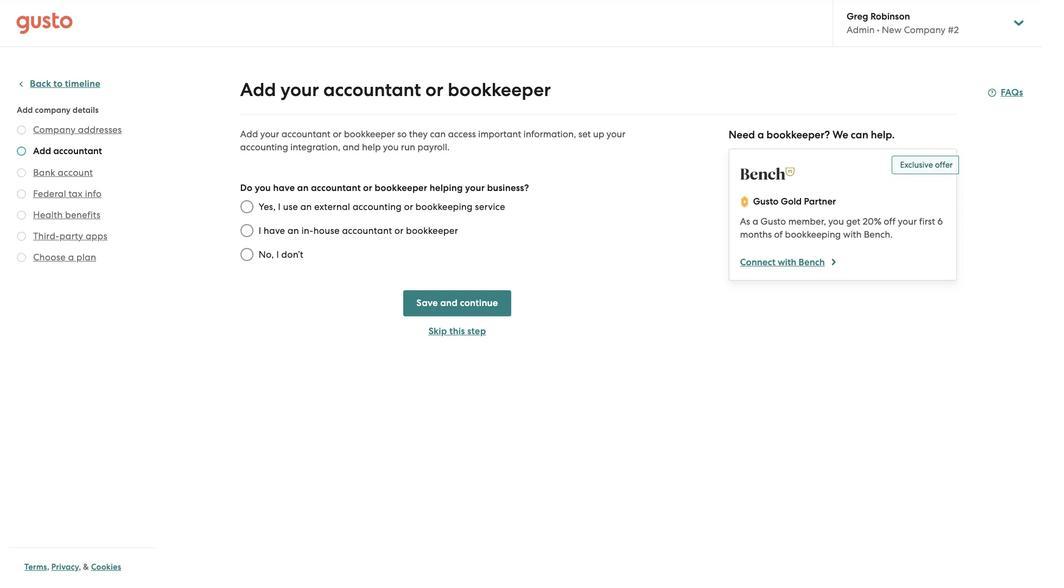 Task type: vqa. For each thing, say whether or not it's contained in the screenshot.
bookkeeper inside the Add Your Accountant Or Bookkeeper So They Can Access Important Information, Set Up Your Accounting Integration, And Help You Run Payroll.
yes



Task type: locate. For each thing, give the bounding box(es) containing it.
accountant
[[324, 79, 421, 101], [282, 129, 331, 140], [53, 146, 102, 157], [311, 183, 361, 194], [342, 225, 392, 236]]

your
[[281, 79, 319, 101], [261, 129, 279, 140], [607, 129, 626, 140], [465, 183, 485, 194], [899, 216, 918, 227]]

accountant down company addresses button
[[53, 146, 102, 157]]

you inside as a gusto member, you get 20% off your first 6 months of bookkeeping with bench.
[[829, 216, 845, 227]]

bookkeeper
[[448, 79, 551, 101], [344, 129, 395, 140], [375, 183, 428, 194], [406, 225, 458, 236]]

no, i don't
[[259, 249, 304, 260]]

bookkeeping down helping
[[416, 202, 473, 212]]

check image left health
[[17, 211, 26, 220]]

a for choose
[[68, 252, 74, 263]]

with
[[844, 229, 862, 240], [778, 257, 797, 268]]

check image for bank
[[17, 168, 26, 178]]

gusto
[[754, 196, 779, 207], [761, 216, 787, 227]]

need
[[729, 129, 756, 141]]

1 vertical spatial check image
[[17, 211, 26, 220]]

check image left the federal
[[17, 190, 26, 199]]

skip this step button
[[404, 325, 511, 338]]

0 horizontal spatial ,
[[47, 563, 49, 573]]

0 vertical spatial and
[[343, 142, 360, 153]]

0 vertical spatial with
[[844, 229, 862, 240]]

accounting inside add your accountant or bookkeeper so they can access important information, set up your accounting integration, and help you run payroll.
[[240, 142, 288, 153]]

bookkeeper up important
[[448, 79, 551, 101]]

0 horizontal spatial accounting
[[240, 142, 288, 153]]

back
[[30, 78, 51, 90]]

accounting up do
[[240, 142, 288, 153]]

in-
[[302, 225, 314, 236]]

set
[[579, 129, 591, 140]]

1 vertical spatial company
[[33, 124, 76, 135]]

bookkeeper inside add your accountant or bookkeeper so they can access important information, set up your accounting integration, and help you run payroll.
[[344, 129, 395, 140]]

add for add your accountant or bookkeeper
[[240, 79, 276, 101]]

1 vertical spatial and
[[441, 298, 458, 309]]

a inside as a gusto member, you get 20% off your first 6 months of bookkeeping with bench.
[[753, 216, 759, 227]]

0 vertical spatial bookkeeping
[[416, 202, 473, 212]]

accountant up "so"
[[324, 79, 421, 101]]

helping
[[430, 183, 463, 194]]

check image left bank
[[17, 168, 26, 178]]

an for accountant
[[297, 183, 309, 194]]

or down yes, i use an external accounting or bookkeeping service
[[395, 225, 404, 236]]

accountant up external
[[311, 183, 361, 194]]

information,
[[524, 129, 577, 140]]

1 horizontal spatial bookkeeping
[[786, 229, 842, 240]]

gold
[[781, 196, 802, 207]]

choose a plan button
[[33, 251, 96, 264]]

add inside add your accountant or bookkeeper so they can access important information, set up your accounting integration, and help you run payroll.
[[240, 129, 258, 140]]

and
[[343, 142, 360, 153], [441, 298, 458, 309]]

they
[[409, 129, 428, 140]]

0 horizontal spatial and
[[343, 142, 360, 153]]

save and continue button
[[404, 291, 511, 317]]

addresses
[[78, 124, 122, 135]]

check image
[[17, 125, 26, 135], [17, 147, 26, 156], [17, 190, 26, 199], [17, 232, 26, 241]]

0 horizontal spatial company
[[33, 124, 76, 135]]

1 vertical spatial you
[[255, 183, 271, 194]]

back to timeline button
[[17, 78, 100, 91]]

a inside button
[[68, 252, 74, 263]]

1 vertical spatial have
[[264, 225, 285, 236]]

privacy
[[51, 563, 79, 573]]

2 check image from the top
[[17, 147, 26, 156]]

check image down add company details
[[17, 125, 26, 135]]

terms , privacy , & cookies
[[24, 563, 121, 573]]

No, I don't radio
[[235, 243, 259, 267]]

3 check image from the top
[[17, 253, 26, 262]]

1 vertical spatial an
[[301, 202, 312, 212]]

with down get
[[844, 229, 862, 240]]

0 vertical spatial company
[[905, 24, 946, 35]]

or up 'they'
[[426, 79, 444, 101]]

you down "so"
[[383, 142, 399, 153]]

of
[[775, 229, 783, 240]]

can inside add your accountant or bookkeeper so they can access important information, set up your accounting integration, and help you run payroll.
[[430, 129, 446, 140]]

3 check image from the top
[[17, 190, 26, 199]]

continue
[[460, 298, 498, 309]]

first
[[920, 216, 936, 227]]

2 , from the left
[[79, 563, 81, 573]]

check image left choose
[[17, 253, 26, 262]]

an up the "use" on the left of the page
[[297, 183, 309, 194]]

new
[[883, 24, 902, 35]]

check image for choose
[[17, 253, 26, 262]]

bookkeeping down member,
[[786, 229, 842, 240]]

1 check image from the top
[[17, 125, 26, 135]]

choose a plan
[[33, 252, 96, 263]]

2 vertical spatial a
[[68, 252, 74, 263]]

greg robinson admin • new company #2
[[847, 11, 960, 35]]

and left help
[[343, 142, 360, 153]]

1 horizontal spatial you
[[383, 142, 399, 153]]

bookkeeping
[[416, 202, 473, 212], [786, 229, 842, 240]]

get
[[847, 216, 861, 227]]

accounting down do you have an accountant or bookkeeper helping your business?
[[353, 202, 402, 212]]

2 check image from the top
[[17, 211, 26, 220]]

0 vertical spatial you
[[383, 142, 399, 153]]

an right the "use" on the left of the page
[[301, 202, 312, 212]]

bookkeeper up help
[[344, 129, 395, 140]]

terms
[[24, 563, 47, 573]]

i left the "use" on the left of the page
[[278, 202, 281, 212]]

add
[[240, 79, 276, 101], [17, 105, 33, 115], [240, 129, 258, 140], [33, 146, 51, 157]]

add inside list
[[33, 146, 51, 157]]

with left bench
[[778, 257, 797, 268]]

bank account
[[33, 167, 93, 178]]

a left plan
[[68, 252, 74, 263]]

up
[[594, 129, 605, 140]]

0 vertical spatial accounting
[[240, 142, 288, 153]]

help.
[[872, 129, 896, 141]]

bookkeeping inside as a gusto member, you get 20% off your first 6 months of bookkeeping with bench.
[[786, 229, 842, 240]]

0 horizontal spatial with
[[778, 257, 797, 268]]

add for add company details
[[17, 105, 33, 115]]

bookkeeper?
[[767, 129, 831, 141]]

check image
[[17, 168, 26, 178], [17, 211, 26, 220], [17, 253, 26, 262]]

company down company
[[33, 124, 76, 135]]

0 vertical spatial i
[[278, 202, 281, 212]]

company
[[905, 24, 946, 35], [33, 124, 76, 135]]

i right no,
[[277, 249, 279, 260]]

i
[[278, 202, 281, 212], [259, 225, 261, 236], [277, 249, 279, 260]]

check image for health
[[17, 211, 26, 220]]

1 horizontal spatial with
[[844, 229, 862, 240]]

bank account button
[[33, 166, 93, 179]]

0 vertical spatial a
[[758, 129, 765, 141]]

, left &
[[79, 563, 81, 573]]

skip this step
[[429, 326, 486, 337]]

can up payroll.
[[430, 129, 446, 140]]

accounting
[[240, 142, 288, 153], [353, 202, 402, 212]]

4 check image from the top
[[17, 232, 26, 241]]

1 vertical spatial bookkeeping
[[786, 229, 842, 240]]

1 vertical spatial gusto
[[761, 216, 787, 227]]

benefits
[[65, 210, 101, 221]]

0 horizontal spatial you
[[255, 183, 271, 194]]

or up yes, i use an external accounting or bookkeeping service
[[363, 183, 373, 194]]

have up no, i don't in the top left of the page
[[264, 225, 285, 236]]

1 can from the left
[[430, 129, 446, 140]]

2 vertical spatial check image
[[17, 253, 26, 262]]

faqs
[[1002, 87, 1024, 98]]

add accountant list
[[17, 123, 150, 266]]

I have an in-house accountant or bookkeeper radio
[[235, 219, 259, 243]]

federal tax info button
[[33, 187, 102, 200]]

gold badge image
[[741, 196, 749, 209]]

1 horizontal spatial can
[[852, 129, 869, 141]]

a right need
[[758, 129, 765, 141]]

0 horizontal spatial bookkeeping
[[416, 202, 473, 212]]

company left #2
[[905, 24, 946, 35]]

1 check image from the top
[[17, 168, 26, 178]]

robinson
[[871, 11, 911, 22]]

i have an in-house accountant or bookkeeper
[[259, 225, 458, 236]]

check image left third-
[[17, 232, 26, 241]]

offer
[[936, 160, 954, 170]]

a
[[758, 129, 765, 141], [753, 216, 759, 227], [68, 252, 74, 263]]

accountant inside add your accountant or bookkeeper so they can access important information, set up your accounting integration, and help you run payroll.
[[282, 129, 331, 140]]

0 vertical spatial an
[[297, 183, 309, 194]]

timeline
[[65, 78, 100, 90]]

0 vertical spatial check image
[[17, 168, 26, 178]]

an left in-
[[288, 225, 299, 236]]

0 horizontal spatial can
[[430, 129, 446, 140]]

1 horizontal spatial ,
[[79, 563, 81, 573]]

gusto up of
[[761, 216, 787, 227]]

2 vertical spatial i
[[277, 249, 279, 260]]

can right the we
[[852, 129, 869, 141]]

connect with bench
[[741, 257, 826, 268]]

1 horizontal spatial and
[[441, 298, 458, 309]]

connect
[[741, 257, 776, 268]]

an for external
[[301, 202, 312, 212]]

check image for company
[[17, 125, 26, 135]]

you right do
[[255, 183, 271, 194]]

company inside greg robinson admin • new company #2
[[905, 24, 946, 35]]

or
[[426, 79, 444, 101], [333, 129, 342, 140], [363, 183, 373, 194], [404, 202, 413, 212], [395, 225, 404, 236]]

greg
[[847, 11, 869, 22]]

home image
[[16, 12, 73, 34]]

,
[[47, 563, 49, 573], [79, 563, 81, 573]]

save
[[417, 298, 438, 309]]

gusto right gold badge icon
[[754, 196, 779, 207]]

1 horizontal spatial company
[[905, 24, 946, 35]]

have up the "use" on the left of the page
[[273, 183, 295, 194]]

yes, i use an external accounting or bookkeeping service
[[259, 202, 506, 212]]

2 horizontal spatial you
[[829, 216, 845, 227]]

1 vertical spatial a
[[753, 216, 759, 227]]

admin
[[847, 24, 875, 35]]

i up no,
[[259, 225, 261, 236]]

2 vertical spatial you
[[829, 216, 845, 227]]

info
[[85, 188, 102, 199]]

1 vertical spatial i
[[259, 225, 261, 236]]

bank
[[33, 167, 55, 178]]

payroll.
[[418, 142, 450, 153]]

accountant up integration,
[[282, 129, 331, 140]]

1 horizontal spatial accounting
[[353, 202, 402, 212]]

business?
[[488, 183, 530, 194]]

your inside as a gusto member, you get 20% off your first 6 months of bookkeeping with bench.
[[899, 216, 918, 227]]

and right save
[[441, 298, 458, 309]]

a right as
[[753, 216, 759, 227]]

#2
[[949, 24, 960, 35]]

step
[[468, 326, 486, 337]]

with inside as a gusto member, you get 20% off your first 6 months of bookkeeping with bench.
[[844, 229, 862, 240]]

, left privacy
[[47, 563, 49, 573]]

6
[[938, 216, 944, 227]]

and inside button
[[441, 298, 458, 309]]

no,
[[259, 249, 274, 260]]

you left get
[[829, 216, 845, 227]]

check image left add accountant
[[17, 147, 26, 156]]

or up integration,
[[333, 129, 342, 140]]



Task type: describe. For each thing, give the bounding box(es) containing it.
save and continue
[[417, 298, 498, 309]]

access
[[448, 129, 476, 140]]

and inside add your accountant or bookkeeper so they can access important information, set up your accounting integration, and help you run payroll.
[[343, 142, 360, 153]]

health benefits button
[[33, 209, 101, 222]]

add accountant
[[33, 146, 102, 157]]

plan
[[76, 252, 96, 263]]

third-
[[33, 231, 59, 242]]

•
[[878, 24, 880, 35]]

details
[[73, 105, 99, 115]]

important
[[479, 129, 522, 140]]

bench.
[[865, 229, 893, 240]]

bookkeeper down helping
[[406, 225, 458, 236]]

2 can from the left
[[852, 129, 869, 141]]

bookkeeper up yes, i use an external accounting or bookkeeping service
[[375, 183, 428, 194]]

house
[[314, 225, 340, 236]]

third-party apps
[[33, 231, 107, 242]]

add your accountant or bookkeeper so they can access important information, set up your accounting integration, and help you run payroll.
[[240, 129, 626, 153]]

federal
[[33, 188, 66, 199]]

do you have an accountant or bookkeeper helping your business?
[[240, 183, 530, 194]]

exclusive offer
[[901, 160, 954, 170]]

run
[[401, 142, 416, 153]]

a for need
[[758, 129, 765, 141]]

20%
[[863, 216, 882, 227]]

add for add your accountant or bookkeeper so they can access important information, set up your accounting integration, and help you run payroll.
[[240, 129, 258, 140]]

1 vertical spatial accounting
[[353, 202, 402, 212]]

&
[[83, 563, 89, 573]]

this
[[450, 326, 465, 337]]

so
[[398, 129, 407, 140]]

cookies
[[91, 563, 121, 573]]

external
[[315, 202, 351, 212]]

bench
[[799, 257, 826, 268]]

health
[[33, 210, 63, 221]]

use
[[283, 202, 298, 212]]

1 vertical spatial with
[[778, 257, 797, 268]]

as
[[741, 216, 751, 227]]

third-party apps button
[[33, 230, 107, 243]]

company addresses button
[[33, 123, 122, 136]]

check image for federal
[[17, 190, 26, 199]]

company addresses
[[33, 124, 122, 135]]

check image for third-
[[17, 232, 26, 241]]

to
[[54, 78, 63, 90]]

health benefits
[[33, 210, 101, 221]]

account
[[58, 167, 93, 178]]

or down do you have an accountant or bookkeeper helping your business?
[[404, 202, 413, 212]]

0 vertical spatial gusto
[[754, 196, 779, 207]]

company
[[35, 105, 71, 115]]

member,
[[789, 216, 827, 227]]

i for no,
[[277, 249, 279, 260]]

do
[[240, 183, 253, 194]]

i for yes,
[[278, 202, 281, 212]]

2 vertical spatial an
[[288, 225, 299, 236]]

company inside button
[[33, 124, 76, 135]]

you inside add your accountant or bookkeeper so they can access important information, set up your accounting integration, and help you run payroll.
[[383, 142, 399, 153]]

off
[[884, 216, 896, 227]]

service
[[475, 202, 506, 212]]

a for as
[[753, 216, 759, 227]]

privacy link
[[51, 563, 79, 573]]

exclusive
[[901, 160, 934, 170]]

add for add accountant
[[33, 146, 51, 157]]

add company details
[[17, 105, 99, 115]]

1 , from the left
[[47, 563, 49, 573]]

months
[[741, 229, 772, 240]]

cookies button
[[91, 561, 121, 574]]

back to timeline
[[30, 78, 100, 90]]

apps
[[86, 231, 107, 242]]

party
[[59, 231, 83, 242]]

accountant down yes, i use an external accounting or bookkeeping service
[[342, 225, 392, 236]]

accountant inside list
[[53, 146, 102, 157]]

or inside add your accountant or bookkeeper so they can access important information, set up your accounting integration, and help you run payroll.
[[333, 129, 342, 140]]

Yes, I use an external accounting or bookkeeping service radio
[[235, 195, 259, 219]]

federal tax info
[[33, 188, 102, 199]]

add your accountant or bookkeeper
[[240, 79, 551, 101]]

0 vertical spatial have
[[273, 183, 295, 194]]

faqs button
[[989, 86, 1024, 99]]

partner
[[805, 196, 837, 207]]

need a bookkeeper? we can help.
[[729, 129, 896, 141]]

don't
[[282, 249, 304, 260]]

yes,
[[259, 202, 276, 212]]

we
[[833, 129, 849, 141]]

help
[[362, 142, 381, 153]]

gusto gold partner
[[754, 196, 837, 207]]

as a gusto member, you get 20% off your first 6 months of bookkeeping with bench.
[[741, 216, 944, 240]]

gusto inside as a gusto member, you get 20% off your first 6 months of bookkeeping with bench.
[[761, 216, 787, 227]]

integration,
[[291, 142, 341, 153]]

skip
[[429, 326, 447, 337]]

tax
[[69, 188, 83, 199]]

terms link
[[24, 563, 47, 573]]



